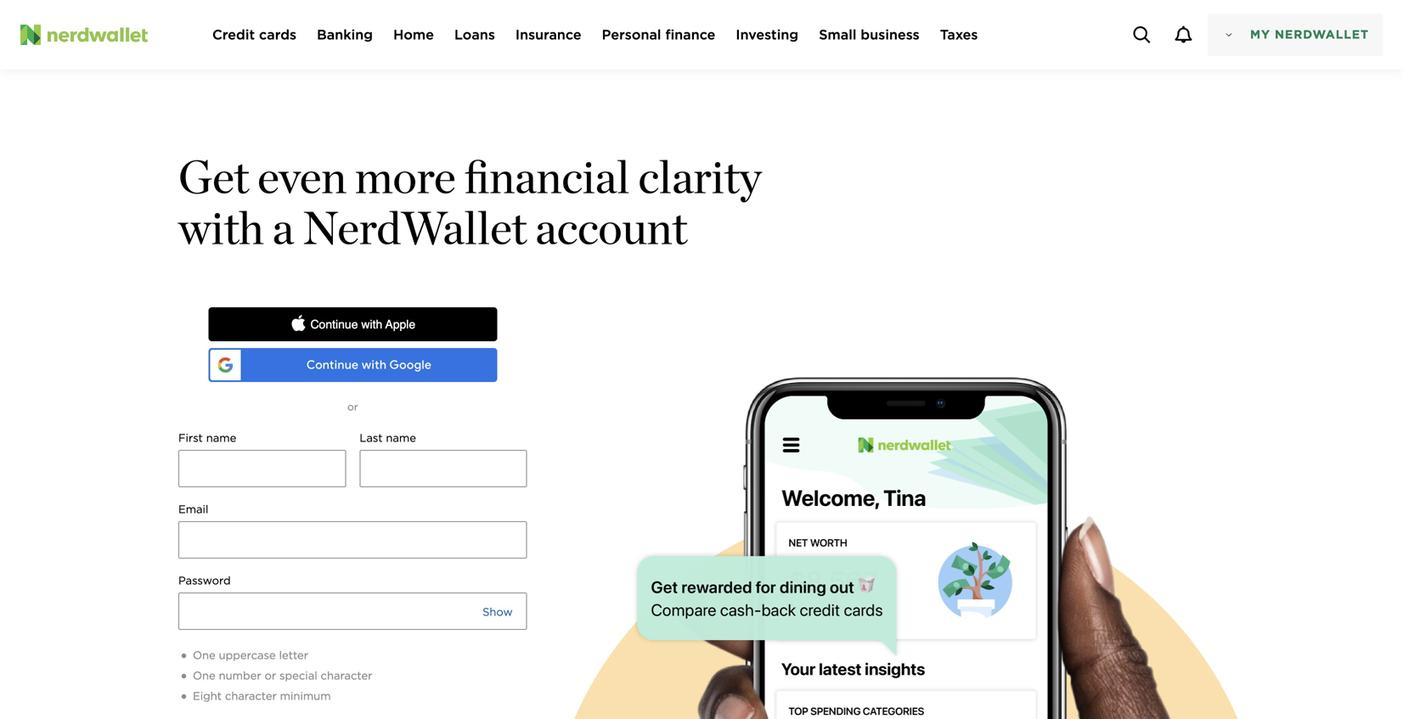 Task type: describe. For each thing, give the bounding box(es) containing it.
1 horizontal spatial nerdwallet
[[1275, 27, 1370, 42]]

taxes
[[940, 26, 978, 43]]

name for last name
[[386, 432, 416, 445]]

eight
[[193, 690, 222, 703]]

get
[[178, 149, 249, 204]]

loans
[[454, 26, 495, 43]]

continue with apple button
[[208, 308, 497, 342]]

home button
[[393, 25, 434, 45]]

eight character minimum
[[193, 690, 331, 703]]

small business
[[819, 26, 920, 43]]

finance
[[666, 26, 716, 43]]

get even more financial clarity with a nerdwallet account
[[178, 149, 762, 255]]

letter
[[279, 649, 308, 662]]

my nerdwallet
[[1251, 27, 1370, 42]]

my nerdwallet link
[[1208, 14, 1383, 56]]

investing
[[736, 26, 799, 43]]

credit
[[212, 26, 255, 43]]

small
[[819, 26, 857, 43]]

insurance button
[[516, 25, 582, 45]]

0 vertical spatial or
[[348, 401, 358, 413]]

first name
[[178, 432, 236, 445]]

apple
[[386, 318, 416, 331]]

personal finance button
[[602, 25, 716, 45]]

minimum
[[280, 690, 331, 703]]

personal finance
[[602, 26, 716, 43]]

last
[[360, 432, 383, 445]]

personal
[[602, 26, 662, 43]]

first
[[178, 432, 203, 445]]

one for one number or special character
[[193, 669, 216, 683]]

get even more
financial clarity with a
nerdwallet account image
[[548, 377, 1266, 720]]

even
[[258, 149, 347, 204]]

last name
[[360, 432, 416, 445]]

nerdwallet home page image
[[20, 25, 41, 45]]

search element
[[1121, 14, 1163, 56]]

clarity
[[638, 149, 762, 204]]

uppercase
[[219, 649, 276, 662]]

number
[[219, 669, 261, 683]]

nerdwallet inside get even more financial clarity with a nerdwallet account
[[303, 200, 527, 255]]

continue
[[310, 318, 358, 331]]

financial
[[464, 149, 630, 204]]

special
[[280, 669, 317, 683]]

banking button
[[317, 25, 373, 45]]

nerdwallet home page link
[[20, 25, 192, 45]]

one number or special character
[[193, 669, 372, 683]]

home
[[393, 26, 434, 43]]

with inside get even more financial clarity with a nerdwallet account
[[178, 200, 264, 255]]



Task type: locate. For each thing, give the bounding box(es) containing it.
0 horizontal spatial with
[[178, 200, 264, 255]]

or up eight character minimum
[[265, 669, 276, 683]]

banking
[[317, 26, 373, 43]]

0 horizontal spatial nerdwallet
[[303, 200, 527, 255]]

one for one uppercase letter
[[193, 649, 216, 662]]

or down continue with apple button
[[348, 401, 358, 413]]

character up minimum
[[321, 669, 372, 683]]

name
[[206, 432, 236, 445], [386, 432, 416, 445]]

1 horizontal spatial character
[[321, 669, 372, 683]]

with left the apple
[[361, 318, 383, 331]]

one
[[193, 649, 216, 662], [193, 669, 216, 683]]

show button
[[483, 604, 513, 621]]

Last name text field
[[360, 450, 527, 488]]

email
[[178, 503, 209, 516]]

with left a
[[178, 200, 264, 255]]

1 vertical spatial with
[[361, 318, 383, 331]]

with
[[178, 200, 264, 255], [361, 318, 383, 331]]

2 one from the top
[[193, 669, 216, 683]]

0 vertical spatial one
[[193, 649, 216, 662]]

search image
[[1134, 26, 1151, 43]]

character down number
[[225, 690, 277, 703]]

1 name from the left
[[206, 432, 236, 445]]

insurance
[[516, 26, 582, 43]]

credit cards
[[212, 26, 297, 43]]

1 horizontal spatial name
[[386, 432, 416, 445]]

1 horizontal spatial or
[[348, 401, 358, 413]]

account
[[535, 200, 688, 255]]

name for first name
[[206, 432, 236, 445]]

1 horizontal spatial with
[[361, 318, 383, 331]]

nerdwallet
[[1275, 27, 1370, 42], [303, 200, 527, 255]]

business
[[861, 26, 920, 43]]

password
[[178, 574, 231, 588]]

First name text field
[[178, 450, 346, 488]]

investing button
[[736, 25, 799, 45]]

1 vertical spatial or
[[265, 669, 276, 683]]

my
[[1251, 27, 1271, 42]]

loans button
[[454, 25, 495, 45]]

0 horizontal spatial or
[[265, 669, 276, 683]]

0 vertical spatial character
[[321, 669, 372, 683]]

0 vertical spatial nerdwallet
[[1275, 27, 1370, 42]]

1 one from the top
[[193, 649, 216, 662]]

Email email field
[[178, 522, 527, 559]]

character
[[321, 669, 372, 683], [225, 690, 277, 703]]

1 vertical spatial nerdwallet
[[303, 200, 527, 255]]

show
[[483, 606, 513, 619]]

a
[[272, 200, 294, 255]]

2 name from the left
[[386, 432, 416, 445]]

continue with apple
[[310, 318, 416, 331]]

0 horizontal spatial character
[[225, 690, 277, 703]]

1 vertical spatial character
[[225, 690, 277, 703]]

None password field
[[179, 594, 483, 630]]

cards
[[259, 26, 297, 43]]

taxes button
[[940, 25, 978, 45]]

or
[[348, 401, 358, 413], [265, 669, 276, 683]]

name right last
[[386, 432, 416, 445]]

small business button
[[819, 25, 920, 45]]

with inside button
[[361, 318, 383, 331]]

name right first
[[206, 432, 236, 445]]

0 horizontal spatial name
[[206, 432, 236, 445]]

more
[[355, 149, 456, 204]]

0 vertical spatial with
[[178, 200, 264, 255]]

credit cards button
[[212, 25, 297, 45]]

one uppercase letter
[[193, 649, 308, 662]]

1 vertical spatial one
[[193, 669, 216, 683]]



Task type: vqa. For each thing, say whether or not it's contained in the screenshot.
"even"
yes



